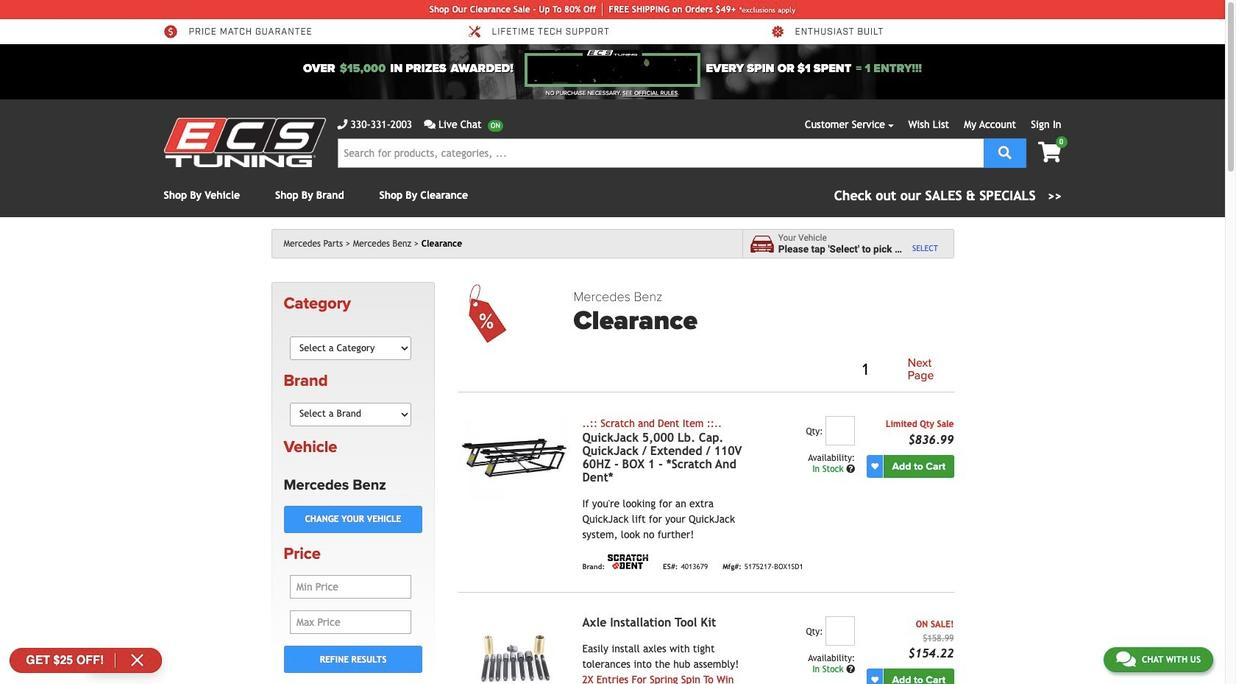 Task type: locate. For each thing, give the bounding box(es) containing it.
0 vertical spatial comments image
[[424, 119, 436, 130]]

es#3521794 - 010012sch01a - axle installation tool kit - easily install axles with tight tolerances into the hub assembly! - schwaben - audi bmw volkswagen mercedes benz mini porsche image
[[459, 616, 571, 684]]

phone image
[[338, 119, 348, 130]]

Max Price number field
[[290, 611, 412, 634]]

1 horizontal spatial comments image
[[1117, 650, 1137, 668]]

None number field
[[826, 416, 856, 445], [826, 616, 856, 646], [826, 416, 856, 445], [826, 616, 856, 646]]

question circle image
[[847, 665, 856, 674]]

comments image
[[424, 119, 436, 130], [1117, 650, 1137, 668]]

0 horizontal spatial comments image
[[424, 119, 436, 130]]

add to wish list image
[[872, 676, 879, 684]]

ecs tuning image
[[164, 118, 326, 167]]



Task type: vqa. For each thing, say whether or not it's contained in the screenshot.
bottommost Sale
no



Task type: describe. For each thing, give the bounding box(es) containing it.
paginated product list navigation navigation
[[574, 354, 955, 386]]

Search text field
[[338, 138, 984, 168]]

add to wish list image
[[872, 463, 879, 470]]

scratch & dent - corporate logo image
[[608, 554, 649, 569]]

search image
[[999, 145, 1012, 159]]

Min Price number field
[[290, 575, 412, 599]]

es#4013679 - 5175217-box1sd1 - quickjack 5,000 lb. cap. quickjack / extended / 110v 60hz - box 1 - *scratch and dent* - if you're looking for an extra quickjack lift for your quickjack system, look no further! - scratch & dent - audi bmw volkswagen mercedes benz mini porsche image
[[459, 416, 571, 500]]

1 vertical spatial comments image
[[1117, 650, 1137, 668]]

ecs tuning 'spin to win' contest logo image
[[525, 50, 701, 87]]

question circle image
[[847, 465, 856, 473]]

shopping cart image
[[1039, 142, 1062, 163]]



